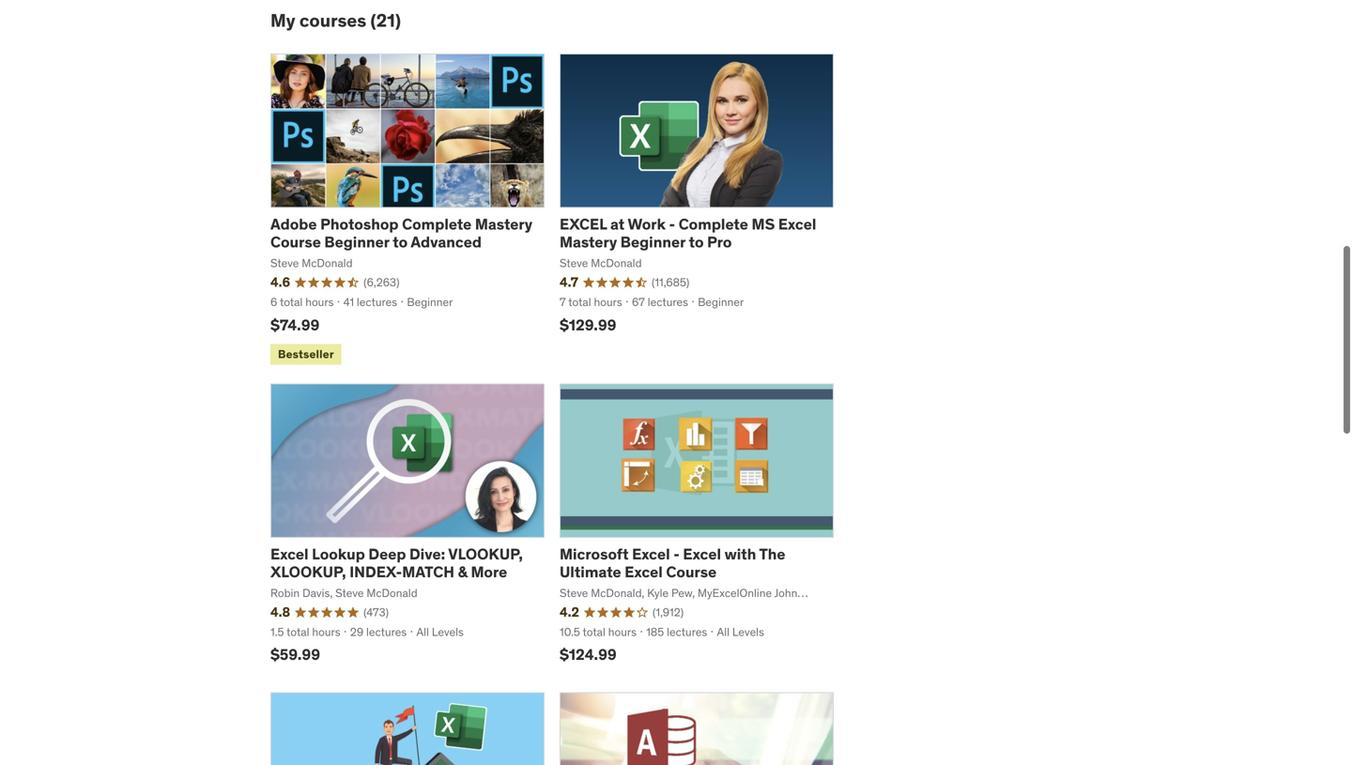 Task type: describe. For each thing, give the bounding box(es) containing it.
mcdonald,
[[591, 586, 644, 600]]

4.8
[[270, 604, 290, 621]]

hours for $59.99
[[312, 625, 340, 639]]

excel inside excel at work - complete ms excel mastery beginner to pro steve mcdonald
[[778, 215, 816, 234]]

excel
[[560, 215, 607, 234]]

ms
[[752, 215, 775, 234]]

my courses (21)
[[270, 9, 401, 31]]

6 total hours
[[270, 295, 334, 309]]

mastery inside adobe photoshop complete mastery course beginner to advanced steve mcdonald
[[475, 215, 533, 234]]

7
[[560, 295, 566, 309]]

185
[[646, 625, 664, 639]]

ultimate
[[560, 563, 621, 582]]

complete inside excel at work - complete ms excel mastery beginner to pro steve mcdonald
[[679, 215, 748, 234]]

course inside adobe photoshop complete mastery course beginner to advanced steve mcdonald
[[270, 233, 321, 252]]

all levels for course
[[717, 625, 764, 639]]

with
[[724, 545, 756, 564]]

mastery inside excel at work - complete ms excel mastery beginner to pro steve mcdonald
[[560, 233, 617, 252]]

(473)
[[364, 605, 389, 620]]

41 lectures
[[343, 295, 397, 309]]

adobe
[[270, 215, 317, 234]]

10.5 total hours
[[560, 625, 637, 639]]

185 lectures
[[646, 625, 707, 639]]

4.6
[[270, 274, 290, 291]]

hours for $129.99
[[594, 295, 622, 309]]

steve inside microsoft excel - excel with the ultimate excel course steve mcdonald, kyle pew, myexcelonline john michaloudis, bryan hong
[[560, 586, 588, 600]]

$129.99
[[560, 315, 616, 335]]

1.5
[[270, 625, 284, 639]]

my
[[270, 9, 295, 31]]

$59.99
[[270, 645, 320, 665]]

excel lookup deep dive: vlookup, xlookup, index-match & more link
[[270, 545, 523, 582]]

29 lectures
[[350, 625, 407, 639]]

adobe photoshop complete mastery course beginner to advanced steve mcdonald
[[270, 215, 533, 270]]

1912 reviews element
[[653, 605, 684, 621]]

lectures for $74.99
[[357, 295, 397, 309]]

more
[[471, 563, 507, 582]]

(1,912)
[[653, 605, 684, 620]]

robin
[[270, 586, 300, 600]]

7 total hours
[[560, 295, 622, 309]]

6
[[270, 295, 277, 309]]

excel inside the excel lookup deep dive: vlookup, xlookup, index-match & more robin davis, steve mcdonald
[[270, 545, 309, 564]]

bryan
[[625, 602, 654, 616]]

473 reviews element
[[364, 605, 389, 621]]

1.5 total hours
[[270, 625, 340, 639]]

course inside microsoft excel - excel with the ultimate excel course steve mcdonald, kyle pew, myexcelonline john michaloudis, bryan hong
[[666, 563, 717, 582]]

kyle
[[647, 586, 669, 600]]

photoshop
[[320, 215, 399, 234]]

- inside microsoft excel - excel with the ultimate excel course steve mcdonald, kyle pew, myexcelonline john michaloudis, bryan hong
[[673, 545, 680, 564]]

the
[[759, 545, 785, 564]]

microsoft excel - excel with the ultimate excel course steve mcdonald, kyle pew, myexcelonline john michaloudis, bryan hong
[[560, 545, 797, 616]]

$74.99
[[270, 315, 320, 335]]

steve inside excel at work - complete ms excel mastery beginner to pro steve mcdonald
[[560, 256, 588, 270]]

excel lookup deep dive: vlookup, xlookup, index-match & more robin davis, steve mcdonald
[[270, 545, 523, 600]]

hong
[[657, 602, 685, 616]]

all for &
[[416, 625, 429, 639]]

lectures for $124.99
[[667, 625, 707, 639]]

at
[[610, 215, 625, 234]]

(6,263)
[[364, 275, 400, 290]]



Task type: locate. For each thing, give the bounding box(es) containing it.
pro
[[707, 233, 732, 252]]

lectures down 1912 reviews element on the bottom of the page
[[667, 625, 707, 639]]

to inside excel at work - complete ms excel mastery beginner to pro steve mcdonald
[[689, 233, 704, 252]]

11685 reviews element
[[652, 275, 689, 291]]

1 horizontal spatial levels
[[732, 625, 764, 639]]

total
[[280, 295, 303, 309], [568, 295, 591, 309], [287, 625, 309, 639], [583, 625, 606, 639]]

steve
[[270, 256, 299, 270], [560, 256, 588, 270], [335, 586, 364, 600], [560, 586, 588, 600]]

steve up 4.2
[[560, 586, 588, 600]]

all levels for &
[[416, 625, 464, 639]]

excel at work - complete ms excel mastery beginner to pro steve mcdonald
[[560, 215, 816, 270]]

dive:
[[409, 545, 445, 564]]

$124.99
[[560, 645, 617, 665]]

beginner
[[324, 233, 389, 252], [620, 233, 686, 252], [407, 295, 453, 309], [698, 295, 744, 309]]

2 all from the left
[[717, 625, 730, 639]]

excel
[[778, 215, 816, 234], [270, 545, 309, 564], [632, 545, 670, 564], [683, 545, 721, 564], [625, 563, 663, 582]]

course
[[270, 233, 321, 252], [666, 563, 717, 582]]

0 horizontal spatial mastery
[[475, 215, 533, 234]]

advanced
[[411, 233, 482, 252]]

davis,
[[302, 586, 333, 600]]

-
[[669, 215, 675, 234], [673, 545, 680, 564]]

complete inside adobe photoshop complete mastery course beginner to advanced steve mcdonald
[[402, 215, 472, 234]]

to
[[393, 233, 408, 252], [689, 233, 704, 252]]

- right "work"
[[669, 215, 675, 234]]

0 horizontal spatial course
[[270, 233, 321, 252]]

hours
[[305, 295, 334, 309], [594, 295, 622, 309], [312, 625, 340, 639], [608, 625, 637, 639]]

0 horizontal spatial complete
[[402, 215, 472, 234]]

2 all levels from the left
[[717, 625, 764, 639]]

to up (6,263)
[[393, 233, 408, 252]]

1 horizontal spatial course
[[666, 563, 717, 582]]

mastery
[[475, 215, 533, 234], [560, 233, 617, 252]]

to left pro
[[689, 233, 704, 252]]

mcdonald up (473)
[[367, 586, 418, 600]]

41
[[343, 295, 354, 309]]

steve inside the excel lookup deep dive: vlookup, xlookup, index-match & more robin davis, steve mcdonald
[[335, 586, 364, 600]]

mcdonald up 41
[[302, 256, 353, 270]]

steve right davis,
[[335, 586, 364, 600]]

1 horizontal spatial complete
[[679, 215, 748, 234]]

- inside excel at work - complete ms excel mastery beginner to pro steve mcdonald
[[669, 215, 675, 234]]

index-
[[349, 563, 402, 582]]

&
[[458, 563, 468, 582]]

0 horizontal spatial levels
[[432, 625, 464, 639]]

mcdonald inside the excel lookup deep dive: vlookup, xlookup, index-match & more robin davis, steve mcdonald
[[367, 586, 418, 600]]

0 horizontal spatial mcdonald
[[302, 256, 353, 270]]

(21)
[[370, 9, 401, 31]]

beginner up (6,263)
[[324, 233, 389, 252]]

course up pew,
[[666, 563, 717, 582]]

0 horizontal spatial to
[[393, 233, 408, 252]]

microsoft excel - excel with the ultimate excel course link
[[560, 545, 785, 582]]

beginner inside adobe photoshop complete mastery course beginner to advanced steve mcdonald
[[324, 233, 389, 252]]

hours for $124.99
[[608, 625, 637, 639]]

all right the 29 lectures
[[416, 625, 429, 639]]

all
[[416, 625, 429, 639], [717, 625, 730, 639]]

lectures for $129.99
[[648, 295, 688, 309]]

john
[[774, 586, 797, 600]]

hours down bryan
[[608, 625, 637, 639]]

67
[[632, 295, 645, 309]]

adobe photoshop complete mastery course beginner to advanced link
[[270, 215, 533, 252]]

myexcelonline
[[698, 586, 772, 600]]

all levels down the myexcelonline
[[717, 625, 764, 639]]

levels down &
[[432, 625, 464, 639]]

mastery up 4.7
[[560, 233, 617, 252]]

match
[[402, 563, 454, 582]]

mcdonald down "at"
[[591, 256, 642, 270]]

complete left ms at the right top
[[679, 215, 748, 234]]

2 complete from the left
[[679, 215, 748, 234]]

deep
[[368, 545, 406, 564]]

total for $74.99
[[280, 295, 303, 309]]

beginner right "41 lectures"
[[407, 295, 453, 309]]

1 horizontal spatial to
[[689, 233, 704, 252]]

1 horizontal spatial mcdonald
[[367, 586, 418, 600]]

total for $129.99
[[568, 295, 591, 309]]

excel at work - complete ms excel mastery beginner to pro link
[[560, 215, 816, 252]]

1 horizontal spatial all
[[717, 625, 730, 639]]

hours left 41
[[305, 295, 334, 309]]

courses
[[299, 9, 366, 31]]

2 horizontal spatial mcdonald
[[591, 256, 642, 270]]

1 levels from the left
[[432, 625, 464, 639]]

all levels
[[416, 625, 464, 639], [717, 625, 764, 639]]

hours left 67
[[594, 295, 622, 309]]

mcdonald inside excel at work - complete ms excel mastery beginner to pro steve mcdonald
[[591, 256, 642, 270]]

levels for course
[[732, 625, 764, 639]]

lectures for $59.99
[[366, 625, 407, 639]]

total right 1.5 on the left bottom of page
[[287, 625, 309, 639]]

bestseller
[[278, 347, 334, 361]]

lectures down 11685 reviews element
[[648, 295, 688, 309]]

6263 reviews element
[[364, 275, 400, 291]]

microsoft
[[560, 545, 629, 564]]

complete
[[402, 215, 472, 234], [679, 215, 748, 234]]

xlookup,
[[270, 563, 346, 582]]

4.2
[[560, 604, 579, 621]]

2 to from the left
[[689, 233, 704, 252]]

1 to from the left
[[393, 233, 408, 252]]

total right the 6
[[280, 295, 303, 309]]

beginner down pro
[[698, 295, 744, 309]]

67 lectures
[[632, 295, 688, 309]]

levels for &
[[432, 625, 464, 639]]

2 levels from the left
[[732, 625, 764, 639]]

steve inside adobe photoshop complete mastery course beginner to advanced steve mcdonald
[[270, 256, 299, 270]]

0 horizontal spatial all
[[416, 625, 429, 639]]

total for $124.99
[[583, 625, 606, 639]]

29
[[350, 625, 364, 639]]

pew,
[[671, 586, 695, 600]]

vlookup,
[[448, 545, 523, 564]]

4.7
[[560, 274, 578, 291]]

0 horizontal spatial all levels
[[416, 625, 464, 639]]

levels
[[432, 625, 464, 639], [732, 625, 764, 639]]

- up pew,
[[673, 545, 680, 564]]

michaloudis,
[[560, 602, 622, 616]]

hours for $74.99
[[305, 295, 334, 309]]

mcdonald
[[302, 256, 353, 270], [591, 256, 642, 270], [367, 586, 418, 600]]

0 vertical spatial course
[[270, 233, 321, 252]]

mcdonald inside adobe photoshop complete mastery course beginner to advanced steve mcdonald
[[302, 256, 353, 270]]

beginner inside excel at work - complete ms excel mastery beginner to pro steve mcdonald
[[620, 233, 686, 252]]

1 horizontal spatial mastery
[[560, 233, 617, 252]]

1 complete from the left
[[402, 215, 472, 234]]

steve up "4.6"
[[270, 256, 299, 270]]

(11,685)
[[652, 275, 689, 290]]

steve up 4.7
[[560, 256, 588, 270]]

lookup
[[312, 545, 365, 564]]

1 vertical spatial course
[[666, 563, 717, 582]]

all for course
[[717, 625, 730, 639]]

total down michaloudis,
[[583, 625, 606, 639]]

levels down the myexcelonline
[[732, 625, 764, 639]]

total right '7'
[[568, 295, 591, 309]]

1 all from the left
[[416, 625, 429, 639]]

lectures
[[357, 295, 397, 309], [648, 295, 688, 309], [366, 625, 407, 639], [667, 625, 707, 639]]

lectures down 473 reviews element
[[366, 625, 407, 639]]

course up "4.6"
[[270, 233, 321, 252]]

all levels down match
[[416, 625, 464, 639]]

10.5
[[560, 625, 580, 639]]

work
[[628, 215, 666, 234]]

total for $59.99
[[287, 625, 309, 639]]

hours left 29
[[312, 625, 340, 639]]

to inside adobe photoshop complete mastery course beginner to advanced steve mcdonald
[[393, 233, 408, 252]]

lectures down 6263 reviews element
[[357, 295, 397, 309]]

1 all levels from the left
[[416, 625, 464, 639]]

complete right photoshop at the left
[[402, 215, 472, 234]]

beginner up (11,685) at the top of the page
[[620, 233, 686, 252]]

1 vertical spatial -
[[673, 545, 680, 564]]

all down the myexcelonline
[[717, 625, 730, 639]]

0 vertical spatial -
[[669, 215, 675, 234]]

mastery left excel
[[475, 215, 533, 234]]

1 horizontal spatial all levels
[[717, 625, 764, 639]]



Task type: vqa. For each thing, say whether or not it's contained in the screenshot.


